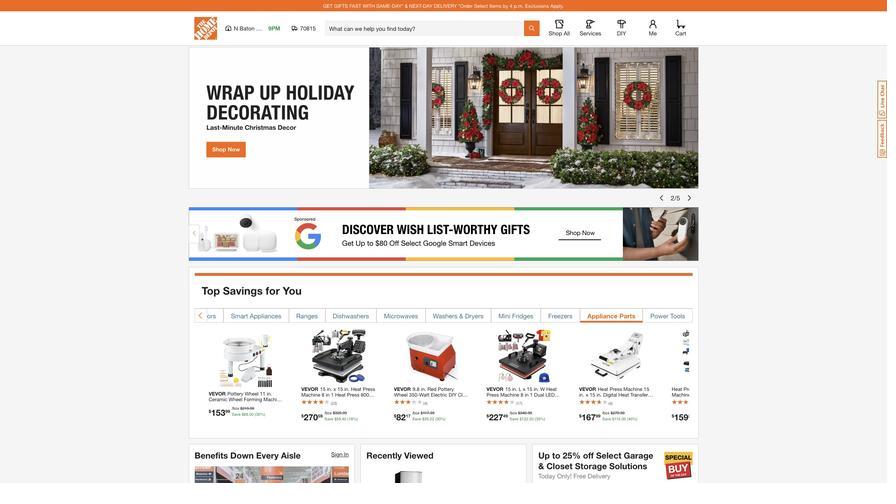Task type: vqa. For each thing, say whether or not it's contained in the screenshot.
Product Width (in.)
no



Task type: locate. For each thing, give the bounding box(es) containing it.
vevor for 227
[[487, 386, 504, 392]]

2 horizontal spatial 4
[[610, 401, 612, 406]]

3 vevor link from the left
[[580, 386, 655, 415]]

17
[[517, 401, 522, 406], [406, 413, 411, 419]]

/box
[[232, 407, 239, 411], [325, 411, 332, 416], [413, 411, 420, 416], [510, 411, 517, 416], [603, 411, 610, 416]]

%) for 270
[[353, 417, 358, 422]]

40 left 18
[[342, 417, 347, 422]]

0 horizontal spatial machine
[[264, 397, 283, 403]]

00 right 112
[[622, 417, 627, 422]]

parts
[[620, 312, 636, 320]]

tools
[[671, 312, 686, 320]]

sign in
[[332, 451, 349, 458]]

2 horizontal spatial machine
[[341, 398, 360, 404]]

day
[[423, 3, 433, 9]]

70815
[[300, 25, 316, 32]]

99 right 219
[[250, 407, 255, 411]]

00 inside $ 153 99 /box $ 219 . 99 save $ 66 . 00 ( 30 %)
[[250, 412, 254, 417]]

30 right the 22
[[437, 417, 441, 422]]

washers & dryers
[[433, 312, 484, 320]]

select left items
[[474, 3, 488, 9]]

wheel left 11
[[245, 391, 259, 397]]

%) inside $ 270 59 /box $ 329 . 99 save $ 59 . 40 ( 18 %)
[[353, 417, 358, 422]]

heat right "1"
[[335, 392, 346, 398]]

save left 112
[[603, 417, 612, 422]]

previous slide image
[[659, 195, 665, 201]]

save right 49
[[510, 417, 519, 422]]

1 ) from the left
[[336, 401, 337, 406]]

sublimation
[[313, 398, 339, 404]]

save for 167
[[603, 417, 612, 422]]

free delivery
[[574, 472, 611, 480]]

4
[[510, 3, 513, 9], [425, 401, 427, 406], [610, 401, 612, 406]]

save inside $ 153 99 /box $ 219 . 99 save $ 66 . 00 ( 30 %)
[[232, 412, 241, 417]]

( 4 ) up $ 167 99 /box $ 279 . 99 save $ 112 . 00 ( 40 %)
[[609, 401, 613, 406]]

save for 153
[[232, 412, 241, 417]]

%) inside $ 82 17 /box $ 117 . 39 save $ 35 . 22 ( 30 %)
[[441, 417, 446, 422]]

baton
[[240, 25, 255, 32]]

( right 112
[[628, 417, 629, 422]]

save inside $ 82 17 /box $ 117 . 39 save $ 35 . 22 ( 30 %)
[[413, 417, 422, 422]]

( right the 22
[[436, 417, 437, 422]]

/box left 117 on the bottom of the page
[[413, 411, 420, 416]]

40 inside $ 167 99 /box $ 279 . 99 save $ 112 . 00 ( 40 %)
[[629, 417, 633, 422]]

forming
[[244, 397, 262, 403]]

2 40 from the left
[[629, 417, 633, 422]]

shop
[[549, 30, 563, 37]]

the home depot logo image
[[194, 17, 217, 40]]

1 horizontal spatial ( 4 )
[[609, 401, 613, 406]]

0 horizontal spatial vevor link
[[394, 386, 469, 415]]

heat press 5 in 1 heat press machine  12x15 clamshell sublimation transfer printer 900w vinyl heat press image
[[683, 330, 737, 383]]

$ 159 24
[[672, 412, 694, 422]]

1 horizontal spatial 4
[[510, 3, 513, 9]]

%) inside $ 167 99 /box $ 279 . 99 save $ 112 . 00 ( 40 %)
[[633, 417, 638, 422]]

microwaves
[[384, 312, 418, 320]]

99 left '279'
[[596, 413, 601, 419]]

1 horizontal spatial heat
[[351, 386, 362, 392]]

4 up 117 on the bottom of the page
[[425, 401, 427, 406]]

1 horizontal spatial 35
[[537, 417, 541, 422]]

0 horizontal spatial select
[[474, 3, 488, 9]]

machine left 800
[[341, 398, 360, 404]]

8
[[322, 392, 325, 398]]

& inside up to 25% off select garage & closet storage solutions today only! free delivery
[[539, 461, 545, 471]]

in. left lift
[[264, 402, 270, 408]]

pottery wheel 11 in. ceramic wheel forming machine manual adjustable 0-7.8 in. lift leg sculpting tool accessory kit image
[[220, 334, 273, 388]]

( right "50"
[[535, 417, 537, 422]]

99 for 153
[[250, 407, 255, 411]]

recently
[[367, 451, 402, 461]]

122
[[522, 417, 529, 422]]

save down heating
[[325, 417, 334, 422]]

0 horizontal spatial 00
[[250, 412, 254, 417]]

( 4 ) up 117 on the bottom of the page
[[424, 401, 428, 406]]

vevor for 167
[[580, 386, 597, 392]]

4 up $ 167 99 /box $ 279 . 99 save $ 112 . 00 ( 40 %)
[[610, 401, 612, 406]]

top savings for you
[[202, 284, 302, 297]]

4 ) from the left
[[612, 401, 613, 406]]

$ 227 49 /box $ 349 . 99 save $ 122 . 50 ( 35 %)
[[487, 411, 546, 422]]

save for 82
[[413, 417, 422, 422]]

heat
[[351, 386, 362, 392], [335, 392, 346, 398]]

washers
[[433, 312, 458, 320]]

1 horizontal spatial 15
[[338, 386, 343, 392]]

82
[[397, 412, 406, 422]]

cart
[[676, 30, 687, 37]]

1 vertical spatial &
[[460, 312, 464, 320]]

/box inside $ 153 99 /box $ 219 . 99 save $ 66 . 00 ( 30 %)
[[232, 407, 239, 411]]

15 left in
[[320, 386, 326, 392]]

in. right x
[[345, 386, 350, 392]]

0 vertical spatial &
[[405, 3, 408, 9]]

freezers button
[[541, 309, 581, 323]]

15 right x
[[338, 386, 343, 392]]

in. right 11
[[267, 391, 272, 397]]

%) right 112
[[633, 417, 638, 422]]

9pm
[[268, 25, 281, 32]]

& right day*
[[405, 3, 408, 9]]

50
[[530, 417, 534, 422]]

0 horizontal spatial 17
[[406, 413, 411, 419]]

1 horizontal spatial 40
[[629, 417, 633, 422]]

every
[[256, 451, 279, 461]]

2 horizontal spatial vevor link
[[580, 386, 655, 415]]

vevor up 167
[[580, 386, 597, 392]]

machine inside pottery wheel 11 in. ceramic wheel forming machine manual adjustable 0-7.8 in. lift leg sculpting tool accessory kit
[[264, 397, 283, 403]]

next-
[[410, 3, 423, 9]]

/box inside $ 82 17 /box $ 117 . 39 save $ 35 . 22 ( 30 %)
[[413, 411, 420, 416]]

vevor link for 167
[[580, 386, 655, 415]]

save down adjustable
[[232, 412, 241, 417]]

%) down black
[[353, 417, 358, 422]]

What can we help you find today? search field
[[329, 21, 524, 36]]

x
[[334, 386, 336, 392]]

heating
[[314, 403, 331, 409]]

back arrow image
[[198, 312, 204, 319]]

59
[[318, 413, 323, 419], [337, 417, 341, 422]]

dishwashers
[[333, 312, 369, 320]]

heat up "dual-"
[[351, 386, 362, 392]]

1 horizontal spatial 17
[[517, 401, 522, 406]]

1 vertical spatial 17
[[406, 413, 411, 419]]

/box for 82
[[413, 411, 420, 416]]

vevor link for 82
[[394, 386, 469, 415]]

1 35 from the left
[[425, 417, 429, 422]]

4 for 167
[[610, 401, 612, 406]]

17 left 117 on the bottom of the page
[[406, 413, 411, 419]]

30 down "7.8"
[[256, 412, 261, 417]]

0 horizontal spatial 40
[[342, 417, 347, 422]]

save inside $ 167 99 /box $ 279 . 99 save $ 112 . 00 ( 40 %)
[[603, 417, 612, 422]]

4 right by
[[510, 3, 513, 9]]

/box left '279'
[[603, 411, 610, 416]]

aisle
[[281, 451, 301, 461]]

59 down heating
[[318, 413, 323, 419]]

vevor link up 122 at right bottom
[[487, 386, 562, 415]]

0 horizontal spatial 15
[[320, 386, 326, 392]]

2 35 from the left
[[537, 417, 541, 422]]

35 left the 22
[[425, 417, 429, 422]]

)
[[336, 401, 337, 406], [427, 401, 428, 406], [522, 401, 523, 406], [612, 401, 613, 406]]

99 inside $ 270 59 /box $ 329 . 99 save $ 59 . 40 ( 18 %)
[[343, 411, 347, 416]]

( down printing, at the bottom of the page
[[348, 417, 349, 422]]

vevor up the 82 on the left of the page
[[394, 386, 411, 392]]

/box right 49
[[510, 411, 517, 416]]

diy button
[[611, 20, 634, 37]]

30 inside $ 82 17 /box $ 117 . 39 save $ 35 . 22 ( 30 %)
[[437, 417, 441, 422]]

$ 82 17 /box $ 117 . 39 save $ 35 . 22 ( 30 %)
[[394, 411, 446, 422]]

vevor link
[[394, 386, 469, 415], [487, 386, 562, 415], [580, 386, 655, 415]]

1 vevor link from the left
[[394, 386, 469, 415]]

17 inside $ 82 17 /box $ 117 . 39 save $ 35 . 22 ( 30 %)
[[406, 413, 411, 419]]

1 ( 4 ) from the left
[[424, 401, 428, 406]]

/box inside $ 227 49 /box $ 349 . 99 save $ 122 . 50 ( 35 %)
[[510, 411, 517, 416]]

0 horizontal spatial &
[[405, 3, 408, 9]]

&
[[405, 3, 408, 9], [460, 312, 464, 320], [539, 461, 545, 471]]

/box down heating
[[325, 411, 332, 416]]

manual
[[209, 402, 225, 408]]

59 down 329
[[337, 417, 341, 422]]

1 40 from the left
[[342, 417, 347, 422]]

0 horizontal spatial 4
[[425, 401, 427, 406]]

( 4 ) for 167
[[609, 401, 613, 406]]

machine up tube
[[302, 392, 321, 398]]

closet
[[547, 461, 573, 471]]

fast
[[350, 3, 362, 9]]

& left dryers
[[460, 312, 464, 320]]

0 horizontal spatial ( 4 )
[[424, 401, 428, 406]]

/box left tool
[[232, 407, 239, 411]]

solutions
[[610, 461, 648, 471]]

227
[[489, 412, 504, 422]]

.
[[249, 407, 250, 411], [342, 411, 343, 416], [429, 411, 431, 416], [527, 411, 528, 416], [620, 411, 621, 416], [248, 412, 250, 417], [341, 417, 342, 422], [429, 417, 430, 422], [529, 417, 530, 422], [621, 417, 622, 422]]

refrigerators
[[179, 312, 216, 320]]

sign
[[332, 451, 343, 458]]

wheel
[[245, 391, 259, 397], [229, 397, 243, 403]]

%) down "7.8"
[[261, 412, 265, 417]]

( up $ 167 99 /box $ 279 . 99 save $ 112 . 00 ( 40 %)
[[609, 401, 610, 406]]

select right off
[[597, 451, 622, 461]]

800
[[361, 392, 369, 398]]

vevor
[[302, 386, 319, 392], [394, 386, 411, 392], [487, 386, 504, 392], [580, 386, 597, 392], [209, 391, 226, 397]]

press
[[363, 386, 376, 392], [347, 392, 360, 398]]

%) inside $ 153 99 /box $ 219 . 99 save $ 66 . 00 ( 30 %)
[[261, 412, 265, 417]]

2 vevor link from the left
[[487, 386, 562, 415]]

heat press machine 15 in. x 15 in. digital heat transfer machine with teflon coated clamshell sublimation transfer,white image
[[590, 330, 644, 383]]

40 inside $ 270 59 /box $ 329 . 99 save $ 59 . 40 ( 18 %)
[[342, 417, 347, 422]]

1 horizontal spatial &
[[460, 312, 464, 320]]

save for 270
[[325, 417, 334, 422]]

00 for 167
[[622, 417, 627, 422]]

%) inside $ 227 49 /box $ 349 . 99 save $ 122 . 50 ( 35 %)
[[541, 417, 546, 422]]

2 ) from the left
[[427, 401, 428, 406]]

%) for 153
[[261, 412, 265, 417]]

by
[[503, 3, 509, 9]]

17 up the 349 at the bottom right of the page
[[517, 401, 522, 406]]

in.
[[327, 386, 332, 392], [345, 386, 350, 392], [267, 391, 272, 397], [264, 402, 270, 408]]

%) for 167
[[633, 417, 638, 422]]

35 right "50"
[[537, 417, 541, 422]]

/box for 167
[[603, 411, 610, 416]]

kit
[[276, 408, 282, 414]]

( right 66
[[255, 412, 256, 417]]

/box inside $ 270 59 /box $ 329 . 99 save $ 59 . 40 ( 18 %)
[[325, 411, 332, 416]]

power tools button
[[643, 309, 693, 323]]

press up "dual-"
[[363, 386, 376, 392]]

wheel up $ 153 99 /box $ 219 . 99 save $ 66 . 00 ( 30 %)
[[229, 397, 243, 403]]

99 inside $ 227 49 /box $ 349 . 99 save $ 122 . 50 ( 35 %)
[[528, 411, 533, 416]]

1 vertical spatial select
[[597, 451, 622, 461]]

66
[[244, 412, 248, 417]]

get gifts fast with same-day* & next-day delivery *order select items by 4 p.m. exclusions apply.
[[323, 3, 564, 9]]

all
[[564, 30, 570, 37]]

machine for kit
[[264, 397, 283, 403]]

vevor up 227
[[487, 386, 504, 392]]

smart
[[231, 312, 248, 320]]

00 inside $ 167 99 /box $ 279 . 99 save $ 112 . 00 ( 40 %)
[[622, 417, 627, 422]]

99 right '279'
[[621, 411, 625, 416]]

same-
[[377, 3, 392, 9]]

30 inside $ 153 99 /box $ 219 . 99 save $ 66 . 00 ( 30 %)
[[256, 412, 261, 417]]

99
[[250, 407, 255, 411], [226, 409, 230, 414], [343, 411, 347, 416], [528, 411, 533, 416], [621, 411, 625, 416], [596, 413, 601, 419]]

pottery
[[228, 391, 244, 397]]

$ inside $ 159 24
[[672, 413, 675, 419]]

benefits down every aisle
[[195, 451, 301, 461]]

n
[[234, 25, 238, 32]]

99 right 329
[[343, 411, 347, 416]]

40 right 112
[[629, 417, 633, 422]]

15 in. x 15 in. heat press machine 8 in 1 heat press 800 watt sublimation machine dual-tube heating printing, black image
[[312, 330, 366, 383]]

save inside $ 227 49 /box $ 349 . 99 save $ 122 . 50 ( 35 %)
[[510, 417, 519, 422]]

0 horizontal spatial 35
[[425, 417, 429, 422]]

39
[[431, 411, 435, 416]]

%) right the 22
[[441, 417, 446, 422]]

p.m.
[[514, 3, 524, 9]]

0 vertical spatial select
[[474, 3, 488, 9]]

/box inside $ 167 99 /box $ 279 . 99 save $ 112 . 00 ( 40 %)
[[603, 411, 610, 416]]

1 horizontal spatial select
[[597, 451, 622, 461]]

167
[[582, 412, 596, 422]]

%) right "50"
[[541, 417, 546, 422]]

shop all
[[549, 30, 570, 37]]

lift
[[271, 402, 278, 408]]

services
[[580, 30, 602, 37]]

1 horizontal spatial vevor link
[[487, 386, 562, 415]]

0 horizontal spatial 30
[[256, 412, 261, 417]]

0 horizontal spatial press
[[347, 392, 360, 398]]

1 horizontal spatial 59
[[337, 417, 341, 422]]

99 up "50"
[[528, 411, 533, 416]]

( inside $ 227 49 /box $ 349 . 99 save $ 122 . 50 ( 35 %)
[[535, 417, 537, 422]]

shop all button
[[548, 20, 571, 37]]

2 ( 4 ) from the left
[[609, 401, 613, 406]]

save left the 22
[[413, 417, 422, 422]]

me button
[[642, 20, 665, 37]]

( inside $ 153 99 /box $ 219 . 99 save $ 66 . 00 ( 30 %)
[[255, 412, 256, 417]]

services button
[[580, 20, 602, 37]]

& down up at right bottom
[[539, 461, 545, 471]]

live chat image
[[878, 81, 888, 119]]

diy
[[618, 30, 627, 37]]

items
[[490, 3, 502, 9]]

00 right 66
[[250, 412, 254, 417]]

3 ) from the left
[[522, 401, 523, 406]]

2 vertical spatial &
[[539, 461, 545, 471]]

save inside $ 270 59 /box $ 329 . 99 save $ 59 . 40 ( 18 %)
[[325, 417, 334, 422]]

1 horizontal spatial 00
[[622, 417, 627, 422]]

machine up kit
[[264, 397, 283, 403]]

vevor link up 112
[[580, 386, 655, 415]]

2 horizontal spatial &
[[539, 461, 545, 471]]

1 horizontal spatial machine
[[302, 392, 321, 398]]

vevor link up the 22
[[394, 386, 469, 415]]

1 horizontal spatial 30
[[437, 417, 441, 422]]

press left 800
[[347, 392, 360, 398]]



Task type: describe. For each thing, give the bounding box(es) containing it.
dryers
[[465, 312, 484, 320]]

appliances
[[250, 312, 282, 320]]

159
[[675, 412, 689, 422]]

99 for 167
[[621, 411, 625, 416]]

35 inside $ 82 17 /box $ 117 . 39 save $ 35 . 22 ( 30 %)
[[425, 417, 429, 422]]

279
[[613, 411, 620, 416]]

mini fridges
[[499, 312, 534, 320]]

( up $ 227 49 /box $ 349 . 99 save $ 122 . 50 ( 35 %)
[[516, 401, 517, 406]]

9.8 in. red pottery wheel 350-watt electric diy clay tool with rotation control and abs basin for ceramic work art craft image
[[405, 330, 458, 383]]

2
[[671, 194, 675, 202]]

18
[[349, 417, 353, 422]]

4 for 82
[[425, 401, 427, 406]]

1 15 from the left
[[320, 386, 326, 392]]

30 for 153
[[256, 412, 261, 417]]

( down "1"
[[331, 401, 332, 406]]

power tools
[[651, 312, 686, 320]]

/box for 153
[[232, 407, 239, 411]]

%) for 227
[[541, 417, 546, 422]]

refrigerators button
[[172, 309, 224, 323]]

accessory
[[251, 408, 275, 414]]

99 down adjustable
[[226, 409, 230, 414]]

0 horizontal spatial heat
[[335, 392, 346, 398]]

apply.
[[551, 3, 564, 9]]

2 15 from the left
[[338, 386, 343, 392]]

special buy logo image
[[665, 452, 693, 480]]

dual-
[[361, 398, 373, 404]]

/box for 227
[[510, 411, 517, 416]]

power
[[651, 312, 669, 320]]

( 4 ) for 82
[[424, 401, 428, 406]]

ceramic
[[209, 397, 228, 403]]

dishwashers button
[[326, 309, 377, 323]]

machine for tube
[[302, 392, 321, 398]]

black
[[352, 403, 364, 409]]

11
[[260, 391, 266, 397]]

vevor link for 227
[[487, 386, 562, 415]]

freezers
[[549, 312, 573, 320]]

25%
[[563, 451, 581, 461]]

sign in link
[[332, 451, 349, 458]]

select inside up to 25% off select garage & closet storage solutions today only! free delivery
[[597, 451, 622, 461]]

0 horizontal spatial wheel
[[229, 397, 243, 403]]

2 / 5
[[671, 194, 681, 202]]

23
[[332, 401, 336, 406]]

delivery
[[434, 3, 457, 9]]

/
[[675, 194, 677, 202]]

24
[[689, 413, 694, 419]]

save for 227
[[510, 417, 519, 422]]

) for 270
[[336, 401, 337, 406]]

329
[[335, 411, 342, 416]]

ranges
[[296, 312, 318, 320]]

& for closet
[[539, 461, 545, 471]]

) for 227
[[522, 401, 523, 406]]

get
[[323, 3, 333, 9]]

00 for 153
[[250, 412, 254, 417]]

up
[[539, 451, 550, 461]]

rouge
[[256, 25, 273, 32]]

15 in. l x 15 in. w heat press machine 8 in 1 dual led display 360° rotation swing away t-shirt press machine, black image
[[498, 330, 551, 383]]

down
[[231, 451, 254, 461]]

smart appliances button
[[224, 309, 289, 323]]

& inside washers & dryers button
[[460, 312, 464, 320]]

270
[[304, 412, 318, 422]]

349
[[521, 411, 527, 416]]

*order
[[459, 3, 473, 9]]

0 vertical spatial 17
[[517, 401, 522, 406]]

sign in card banner image
[[195, 467, 349, 483]]

1 horizontal spatial wheel
[[245, 391, 259, 397]]

sculpting
[[219, 408, 240, 414]]

30 for 82
[[437, 417, 441, 422]]

feedback link image
[[878, 120, 888, 158]]

22
[[430, 417, 435, 422]]

me
[[649, 30, 657, 37]]

( 17 )
[[516, 401, 523, 406]]

next slide image
[[687, 195, 693, 201]]

tool
[[241, 408, 250, 414]]

) for 82
[[427, 401, 428, 406]]

microwaves button
[[377, 309, 426, 323]]

( inside $ 82 17 /box $ 117 . 39 save $ 35 . 22 ( 30 %)
[[436, 417, 437, 422]]

n baton rouge
[[234, 25, 273, 32]]

day*
[[392, 3, 404, 9]]

( up 117 on the bottom of the page
[[424, 401, 425, 406]]

99 for 270
[[343, 411, 347, 416]]

benefits
[[195, 451, 228, 461]]

exclusions
[[526, 3, 549, 9]]

( inside $ 270 59 /box $ 329 . 99 save $ 59 . 40 ( 18 %)
[[348, 417, 349, 422]]

top
[[202, 284, 220, 297]]

0-
[[251, 402, 256, 408]]

tube
[[302, 403, 312, 409]]

viewed
[[405, 451, 434, 461]]

recently viewed
[[367, 451, 434, 461]]

219
[[243, 407, 249, 411]]

70815 button
[[292, 25, 316, 32]]

watt
[[302, 398, 312, 404]]

5
[[677, 194, 681, 202]]

appliance parts
[[588, 312, 636, 320]]

1 horizontal spatial press
[[363, 386, 376, 392]]

35 inside $ 227 49 /box $ 349 . 99 save $ 122 . 50 ( 35 %)
[[537, 417, 541, 422]]

& for next-
[[405, 3, 408, 9]]

fridges
[[513, 312, 534, 320]]

99 for 227
[[528, 411, 533, 416]]

1
[[331, 392, 334, 398]]

printing,
[[332, 403, 351, 409]]

vevor up watt at left bottom
[[302, 386, 319, 392]]

smart appliances
[[231, 312, 282, 320]]

$ 167 99 /box $ 279 . 99 save $ 112 . 00 ( 40 %)
[[580, 411, 638, 422]]

vevor up manual
[[209, 391, 226, 397]]

112
[[615, 417, 621, 422]]

adjustable
[[227, 402, 250, 408]]

vevor for 82
[[394, 386, 411, 392]]

0 horizontal spatial 59
[[318, 413, 323, 419]]

7.1 cu. ft. top freezer refrigerator in stainless steel look image
[[375, 468, 442, 483]]

leg
[[209, 408, 217, 414]]

( inside $ 167 99 /box $ 279 . 99 save $ 112 . 00 ( 40 %)
[[628, 417, 629, 422]]

cart link
[[674, 20, 689, 37]]

/box for 270
[[325, 411, 332, 416]]

img for wrap up holiday decorating last-minute outdoor decor image
[[189, 47, 699, 189]]

for
[[266, 284, 280, 297]]

%) for 82
[[441, 417, 446, 422]]

in. left x
[[327, 386, 332, 392]]

gifts
[[334, 3, 348, 9]]

mini fridges button
[[491, 309, 541, 323]]

) for 167
[[612, 401, 613, 406]]

49
[[504, 413, 508, 419]]



